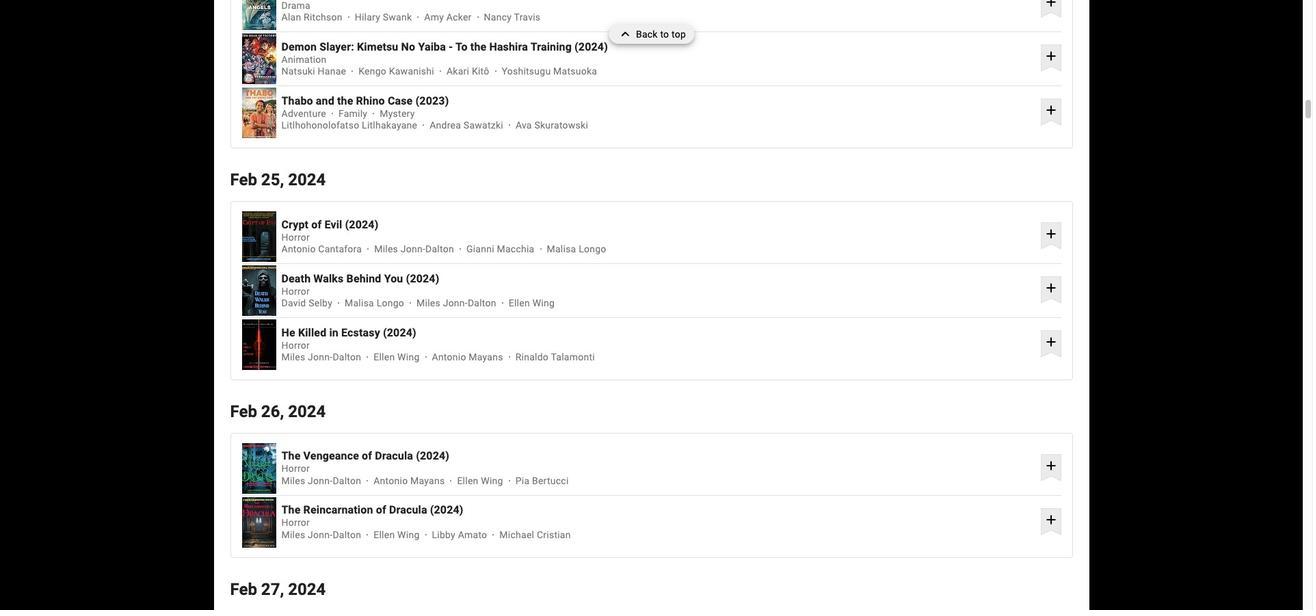 Task type: describe. For each thing, give the bounding box(es) containing it.
he killed in ecstasy (2024) image
[[242, 319, 276, 370]]

thabo and the rhino case (2023) image
[[242, 88, 276, 138]]

expand less image
[[617, 25, 636, 44]]

the for the vengeance of dracula (2024)
[[281, 450, 301, 463]]

travis
[[514, 12, 541, 23]]

demon slayer: kimetsu no yaiba - to the hashira training (2024) button
[[281, 40, 1036, 53]]

add image for death walks behind you (2024)
[[1043, 226, 1059, 242]]

pia
[[516, 475, 530, 486]]

crypt of evil (2024) button
[[281, 218, 1036, 231]]

miles jonn-dalton for he killed in ecstasy (2024)
[[281, 352, 361, 363]]

ellen wing down the reincarnation of dracula (2024) horror
[[374, 530, 420, 540]]

selby
[[309, 298, 332, 309]]

nancy
[[484, 12, 512, 23]]

1 vertical spatial malisa longo
[[345, 298, 404, 309]]

thabo
[[281, 94, 313, 107]]

evil
[[325, 218, 342, 231]]

drama
[[281, 0, 310, 11]]

(2024) inside crypt of evil (2024) horror
[[345, 218, 379, 231]]

ellen wing left pia
[[457, 475, 503, 486]]

(2024) for the reincarnation of dracula (2024)
[[430, 504, 464, 517]]

crypt of evil (2024) image
[[242, 211, 276, 262]]

the inside demon slayer: kimetsu no yaiba - to the hashira training (2024) animation
[[471, 40, 487, 53]]

to
[[456, 40, 468, 53]]

horror for walks
[[281, 286, 310, 297]]

group for death walks behind you (2024)
[[242, 265, 276, 316]]

kawanishi
[[389, 66, 434, 77]]

back to top button
[[609, 25, 694, 44]]

and
[[316, 94, 334, 107]]

michael
[[500, 530, 534, 540]]

feb 26, 2024
[[230, 402, 326, 421]]

of for vengeance
[[362, 450, 372, 463]]

wing left pia
[[481, 475, 503, 486]]

group for thabo and the rhino case (2023)
[[242, 88, 276, 138]]

25,
[[261, 170, 284, 190]]

ellen wing up rinaldo
[[509, 298, 555, 309]]

he killed in ecstasy (2024) button
[[281, 326, 1036, 339]]

to
[[660, 29, 669, 40]]

alan
[[281, 12, 301, 23]]

add image for the reincarnation of dracula (2024)
[[1043, 511, 1059, 528]]

no
[[401, 40, 415, 53]]

ellen down macchia on the left of the page
[[509, 298, 530, 309]]

0 horizontal spatial longo
[[377, 298, 404, 309]]

add image for thabo and the rhino case (2023)
[[1043, 102, 1059, 118]]

the reincarnation of dracula (2024) button
[[281, 504, 1036, 517]]

demon slayer: kimetsu no yaiba - to the hashira training (2024) animation
[[281, 40, 608, 65]]

amato
[[458, 530, 487, 540]]

thabo and the rhino case (2023) button
[[281, 94, 1036, 107]]

case
[[388, 94, 413, 107]]

dracula for reincarnation
[[389, 504, 427, 517]]

dracula for vengeance
[[375, 450, 413, 463]]

slayer:
[[320, 40, 354, 53]]

1 vertical spatial antonio mayans
[[374, 475, 445, 486]]

group for he killed in ecstasy (2024)
[[242, 319, 276, 370]]

crypt
[[281, 218, 309, 231]]

david selby
[[281, 298, 332, 309]]

mystery
[[380, 108, 415, 119]]

in
[[329, 326, 339, 339]]

cristian
[[537, 530, 571, 540]]

dalton down gianni
[[468, 298, 496, 309]]

crypt of evil (2024) horror
[[281, 218, 379, 243]]

27,
[[261, 580, 284, 599]]

horror for vengeance
[[281, 464, 310, 475]]

andrea
[[430, 120, 461, 131]]

top
[[672, 29, 686, 40]]

(2024) for death walks behind you (2024)
[[406, 272, 440, 285]]

macchia
[[497, 244, 535, 255]]

he killed in ecstasy (2024) horror
[[281, 326, 416, 351]]

wing up rinaldo
[[533, 298, 555, 309]]

ava skuratowski
[[516, 120, 588, 131]]

(2024) inside demon slayer: kimetsu no yaiba - to the hashira training (2024) animation
[[575, 40, 608, 53]]

yaiba
[[418, 40, 446, 53]]

miles jonn-dalton down gianni
[[417, 298, 496, 309]]

adventure
[[281, 108, 326, 119]]

natsuki hanae
[[281, 66, 346, 77]]

2024 for feb 25, 2024
[[288, 170, 326, 190]]

cantafora
[[318, 244, 362, 255]]

nancy travis
[[484, 12, 541, 23]]

miles for he killed in ecstasy (2024)
[[281, 352, 305, 363]]

michael cristian
[[500, 530, 571, 540]]

vengeance
[[303, 450, 359, 463]]

pia bertucci
[[516, 475, 569, 486]]

2024 for feb 27, 2024
[[288, 580, 326, 599]]

libby amato
[[432, 530, 487, 540]]

feb 25, 2024
[[230, 170, 326, 190]]

kengo kawanishi
[[359, 66, 434, 77]]

jonn- down gianni
[[443, 298, 468, 309]]

he
[[281, 326, 295, 339]]

wing left libby
[[398, 530, 420, 540]]

(2023)
[[416, 94, 449, 107]]

horror for reincarnation
[[281, 518, 310, 529]]

miles jonn-dalton up you
[[374, 244, 454, 255]]

add image for he killed in ecstasy (2024)
[[1043, 334, 1059, 350]]

natsuki
[[281, 66, 315, 77]]

0 vertical spatial malisa
[[547, 244, 576, 255]]

training
[[531, 40, 572, 53]]

jonn- for the reincarnation of dracula (2024)
[[308, 530, 333, 540]]

hilary swank
[[355, 12, 412, 23]]

(2024) for he killed in ecstasy (2024)
[[383, 326, 416, 339]]

jonn- up you
[[401, 244, 426, 255]]

litlhakayane
[[362, 120, 417, 131]]

2024 for feb 26, 2024
[[288, 402, 326, 421]]

ellen down ecstasy at the left of the page
[[374, 352, 395, 363]]

killed
[[298, 326, 327, 339]]

matsuoka
[[553, 66, 597, 77]]

horror inside crypt of evil (2024) horror
[[281, 232, 310, 243]]

add image for demon slayer: kimetsu no yaiba - to the hashira training (2024)
[[1043, 0, 1059, 10]]

0 vertical spatial longo
[[579, 244, 606, 255]]

walks
[[314, 272, 344, 285]]

dalton left gianni
[[426, 244, 454, 255]]

litlhohonolofatso
[[281, 120, 359, 131]]

1 horizontal spatial malisa longo
[[547, 244, 606, 255]]

kitô
[[472, 66, 489, 77]]



Task type: vqa. For each thing, say whether or not it's contained in the screenshot.
Titles
no



Task type: locate. For each thing, give the bounding box(es) containing it.
the right the vengeance of dracula (2024) image
[[281, 450, 301, 463]]

longo
[[579, 244, 606, 255], [377, 298, 404, 309]]

gianni
[[466, 244, 494, 255]]

horror for killed
[[281, 340, 310, 351]]

the right to
[[471, 40, 487, 53]]

7 group from the top
[[242, 443, 276, 494]]

dalton for the vengeance of dracula (2024)
[[333, 475, 361, 486]]

dalton for he killed in ecstasy (2024)
[[333, 352, 361, 363]]

dalton down the vengeance of dracula (2024) horror
[[333, 475, 361, 486]]

2 vertical spatial of
[[376, 504, 386, 517]]

0 vertical spatial antonio
[[281, 244, 316, 255]]

jonn- down reincarnation
[[308, 530, 333, 540]]

kimetsu
[[357, 40, 398, 53]]

2 vertical spatial antonio
[[374, 475, 408, 486]]

malisa
[[547, 244, 576, 255], [345, 298, 374, 309]]

1 vertical spatial feb
[[230, 402, 257, 421]]

add image
[[1043, 48, 1059, 64], [1043, 102, 1059, 118], [1043, 334, 1059, 350], [1043, 457, 1059, 474], [1043, 511, 1059, 528]]

miles jonn-dalton
[[374, 244, 454, 255], [417, 298, 496, 309], [281, 352, 361, 363], [281, 475, 361, 486], [281, 530, 361, 540]]

horror
[[281, 232, 310, 243], [281, 286, 310, 297], [281, 340, 310, 351], [281, 464, 310, 475], [281, 518, 310, 529]]

horror inside the vengeance of dracula (2024) horror
[[281, 464, 310, 475]]

0 vertical spatial feb
[[230, 170, 257, 190]]

litlhohonolofatso litlhakayane
[[281, 120, 417, 131]]

-
[[449, 40, 453, 53]]

2024 right 25, at the left of page
[[288, 170, 326, 190]]

2 horizontal spatial antonio
[[432, 352, 466, 363]]

dracula down the vengeance of dracula (2024) horror
[[389, 504, 427, 517]]

horror down crypt
[[281, 232, 310, 243]]

group
[[242, 0, 276, 30], [242, 34, 276, 84], [242, 88, 276, 138], [242, 211, 276, 262], [242, 265, 276, 316], [242, 319, 276, 370], [242, 443, 276, 494], [242, 497, 276, 548]]

jonn- for he killed in ecstasy (2024)
[[308, 352, 333, 363]]

1 the from the top
[[281, 450, 301, 463]]

antonio mayans down the vengeance of dracula (2024) horror
[[374, 475, 445, 486]]

the up family
[[337, 94, 353, 107]]

mayans left rinaldo
[[469, 352, 503, 363]]

hashira
[[489, 40, 528, 53]]

group left alan at the top left of the page
[[242, 0, 276, 30]]

0 vertical spatial malisa longo
[[547, 244, 606, 255]]

jonn-
[[401, 244, 426, 255], [443, 298, 468, 309], [308, 352, 333, 363], [308, 475, 333, 486], [308, 530, 333, 540]]

feb 27, 2024
[[230, 580, 326, 599]]

of left evil
[[311, 218, 322, 231]]

akari
[[447, 66, 469, 77]]

hilary
[[355, 12, 380, 23]]

miles for the vengeance of dracula (2024)
[[281, 475, 305, 486]]

dalton down reincarnation
[[333, 530, 361, 540]]

dracula inside the reincarnation of dracula (2024) horror
[[389, 504, 427, 517]]

amy acker
[[424, 12, 472, 23]]

2 horizontal spatial of
[[376, 504, 386, 517]]

1 vertical spatial longo
[[377, 298, 404, 309]]

group up the reincarnation of dracula (2024) image
[[242, 443, 276, 494]]

the reincarnation of dracula (2024) image
[[242, 497, 276, 548]]

0 vertical spatial add image
[[1043, 0, 1059, 10]]

0 vertical spatial the
[[471, 40, 487, 53]]

demon
[[281, 40, 317, 53]]

add image
[[1043, 0, 1059, 10], [1043, 226, 1059, 242], [1043, 280, 1059, 296]]

add image for the vengeance of dracula (2024)
[[1043, 457, 1059, 474]]

libby
[[432, 530, 456, 540]]

1 vertical spatial mayans
[[410, 475, 445, 486]]

death walks behind you (2024) horror
[[281, 272, 440, 297]]

0 horizontal spatial of
[[311, 218, 322, 231]]

of right reincarnation
[[376, 504, 386, 517]]

group left crypt
[[242, 211, 276, 262]]

ellen
[[509, 298, 530, 309], [374, 352, 395, 363], [457, 475, 479, 486], [374, 530, 395, 540]]

(2024) for the vengeance of dracula (2024)
[[416, 450, 449, 463]]

kengo
[[359, 66, 387, 77]]

wing down he killed in ecstasy (2024) horror
[[398, 352, 420, 363]]

0 vertical spatial 2024
[[288, 170, 326, 190]]

horror inside death walks behind you (2024) horror
[[281, 286, 310, 297]]

0 horizontal spatial the
[[337, 94, 353, 107]]

group for crypt of evil (2024)
[[242, 211, 276, 262]]

2 vertical spatial feb
[[230, 580, 257, 599]]

horror right the reincarnation of dracula (2024) image
[[281, 518, 310, 529]]

4 add image from the top
[[1043, 457, 1059, 474]]

1 horizontal spatial of
[[362, 450, 372, 463]]

rhino
[[356, 94, 385, 107]]

0 horizontal spatial malisa
[[345, 298, 374, 309]]

5 group from the top
[[242, 265, 276, 316]]

jonn- for the vengeance of dracula (2024)
[[308, 475, 333, 486]]

4 horror from the top
[[281, 464, 310, 475]]

1 horror from the top
[[281, 232, 310, 243]]

of inside the vengeance of dracula (2024) horror
[[362, 450, 372, 463]]

2 horror from the top
[[281, 286, 310, 297]]

miles for the reincarnation of dracula (2024)
[[281, 530, 305, 540]]

death walks behind you (2024) image
[[242, 265, 276, 316]]

david
[[281, 298, 306, 309]]

feb for feb 25, 2024
[[230, 170, 257, 190]]

dalton
[[426, 244, 454, 255], [468, 298, 496, 309], [333, 352, 361, 363], [333, 475, 361, 486], [333, 530, 361, 540]]

ellen wing
[[509, 298, 555, 309], [374, 352, 420, 363], [457, 475, 503, 486], [374, 530, 420, 540]]

malisa longo
[[547, 244, 606, 255], [345, 298, 404, 309]]

andrea sawatzki
[[430, 120, 503, 131]]

0 horizontal spatial mayans
[[410, 475, 445, 486]]

2 feb from the top
[[230, 402, 257, 421]]

antonio mayans left rinaldo
[[432, 352, 503, 363]]

miles jonn-dalton down killed
[[281, 352, 361, 363]]

gianni macchia
[[466, 244, 535, 255]]

akari kitô
[[447, 66, 489, 77]]

the reincarnation of dracula (2024) horror
[[281, 504, 464, 529]]

rinaldo
[[516, 352, 549, 363]]

(2024) inside death walks behind you (2024) horror
[[406, 272, 440, 285]]

0 vertical spatial of
[[311, 218, 322, 231]]

1 vertical spatial add image
[[1043, 226, 1059, 242]]

horror down the he
[[281, 340, 310, 351]]

feb left 25, at the left of page
[[230, 170, 257, 190]]

3 add image from the top
[[1043, 334, 1059, 350]]

animation
[[281, 54, 327, 65]]

dalton down he killed in ecstasy (2024) horror
[[333, 352, 361, 363]]

0 vertical spatial dracula
[[375, 450, 413, 463]]

2024 right 27,
[[288, 580, 326, 599]]

the
[[471, 40, 487, 53], [337, 94, 353, 107]]

1 group from the top
[[242, 0, 276, 30]]

group left david
[[242, 265, 276, 316]]

thabo and the rhino case (2023)
[[281, 94, 449, 107]]

malisa down death walks behind you (2024) horror
[[345, 298, 374, 309]]

miles jonn-dalton down vengeance
[[281, 475, 361, 486]]

you
[[384, 272, 403, 285]]

swank
[[383, 12, 412, 23]]

1 2024 from the top
[[288, 170, 326, 190]]

feb for feb 26, 2024
[[230, 402, 257, 421]]

dalton for the reincarnation of dracula (2024)
[[333, 530, 361, 540]]

2 add image from the top
[[1043, 102, 1059, 118]]

death
[[281, 272, 311, 285]]

sawatzki
[[464, 120, 503, 131]]

1 vertical spatial 2024
[[288, 402, 326, 421]]

2 the from the top
[[281, 504, 301, 517]]

5 horror from the top
[[281, 518, 310, 529]]

miles jonn-dalton for the reincarnation of dracula (2024)
[[281, 530, 361, 540]]

the inside the vengeance of dracula (2024) horror
[[281, 450, 301, 463]]

wing
[[533, 298, 555, 309], [398, 352, 420, 363], [481, 475, 503, 486], [398, 530, 420, 540]]

0 vertical spatial antonio mayans
[[432, 352, 503, 363]]

2 vertical spatial 2024
[[288, 580, 326, 599]]

miles
[[374, 244, 398, 255], [417, 298, 440, 309], [281, 352, 305, 363], [281, 475, 305, 486], [281, 530, 305, 540]]

ava
[[516, 120, 532, 131]]

antonio cantafora
[[281, 244, 362, 255]]

ellen wing down ecstasy at the left of the page
[[374, 352, 420, 363]]

group left the he
[[242, 319, 276, 370]]

mayans
[[469, 352, 503, 363], [410, 475, 445, 486]]

horror inside the reincarnation of dracula (2024) horror
[[281, 518, 310, 529]]

3 add image from the top
[[1043, 280, 1059, 296]]

group for demon slayer: kimetsu no yaiba - to the hashira training (2024)
[[242, 34, 276, 84]]

jonn- down killed
[[308, 352, 333, 363]]

3 feb from the top
[[230, 580, 257, 599]]

malisa right macchia on the left of the page
[[547, 244, 576, 255]]

0 horizontal spatial antonio
[[281, 244, 316, 255]]

2024 right "26,"
[[288, 402, 326, 421]]

malisa longo right macchia on the left of the page
[[547, 244, 606, 255]]

5 add image from the top
[[1043, 511, 1059, 528]]

of for reincarnation
[[376, 504, 386, 517]]

dracula
[[375, 450, 413, 463], [389, 504, 427, 517]]

(2024) inside the vengeance of dracula (2024) horror
[[416, 450, 449, 463]]

the vengeance of dracula (2024) horror
[[281, 450, 449, 475]]

jonn- down vengeance
[[308, 475, 333, 486]]

1 vertical spatial the
[[337, 94, 353, 107]]

demon slayer: kimetsu no yaiba - to the hashira training (2024) image
[[242, 34, 276, 84]]

dracula inside the vengeance of dracula (2024) horror
[[375, 450, 413, 463]]

26,
[[261, 402, 284, 421]]

3 2024 from the top
[[288, 580, 326, 599]]

the
[[281, 450, 301, 463], [281, 504, 301, 517]]

1 vertical spatial antonio
[[432, 352, 466, 363]]

2 add image from the top
[[1043, 226, 1059, 242]]

back to top
[[636, 29, 686, 40]]

malisa longo down death walks behind you (2024) horror
[[345, 298, 404, 309]]

of
[[311, 218, 322, 231], [362, 450, 372, 463], [376, 504, 386, 517]]

1 horizontal spatial mayans
[[469, 352, 503, 363]]

horror inside he killed in ecstasy (2024) horror
[[281, 340, 310, 351]]

3 group from the top
[[242, 88, 276, 138]]

reincarnation
[[303, 504, 373, 517]]

1 feb from the top
[[230, 170, 257, 190]]

2024
[[288, 170, 326, 190], [288, 402, 326, 421], [288, 580, 326, 599]]

0 vertical spatial mayans
[[469, 352, 503, 363]]

1 horizontal spatial longo
[[579, 244, 606, 255]]

horror right the vengeance of dracula (2024) image
[[281, 464, 310, 475]]

(2024) inside he killed in ecstasy (2024) horror
[[383, 326, 416, 339]]

hanae
[[318, 66, 346, 77]]

ellen up amato
[[457, 475, 479, 486]]

1 horizontal spatial malisa
[[547, 244, 576, 255]]

0 vertical spatial the
[[281, 450, 301, 463]]

back
[[636, 29, 658, 40]]

of inside crypt of evil (2024) horror
[[311, 218, 322, 231]]

ecstasy
[[341, 326, 380, 339]]

feb left "26,"
[[230, 402, 257, 421]]

amy
[[424, 12, 444, 23]]

feb left 27,
[[230, 580, 257, 599]]

1 add image from the top
[[1043, 0, 1059, 10]]

dracula right vengeance
[[375, 450, 413, 463]]

1 vertical spatial dracula
[[389, 504, 427, 517]]

group for the vengeance of dracula (2024)
[[242, 443, 276, 494]]

mayans up libby
[[410, 475, 445, 486]]

the right the reincarnation of dracula (2024) image
[[281, 504, 301, 517]]

family
[[339, 108, 368, 119]]

4 group from the top
[[242, 211, 276, 262]]

1 vertical spatial the
[[281, 504, 301, 517]]

2 2024 from the top
[[288, 402, 326, 421]]

the vengeance of dracula (2024) image
[[242, 443, 276, 494]]

horror up david
[[281, 286, 310, 297]]

(2024) inside the reincarnation of dracula (2024) horror
[[430, 504, 464, 517]]

group left thabo
[[242, 88, 276, 138]]

ellen down the reincarnation of dracula (2024) horror
[[374, 530, 395, 540]]

miles jonn-dalton down reincarnation
[[281, 530, 361, 540]]

the for the reincarnation of dracula (2024)
[[281, 504, 301, 517]]

talamonti
[[551, 352, 595, 363]]

miles jonn-dalton for the vengeance of dracula (2024)
[[281, 475, 361, 486]]

bertucci
[[532, 475, 569, 486]]

rinaldo talamonti
[[516, 352, 595, 363]]

yoshitsugu
[[502, 66, 551, 77]]

antonio mayans
[[432, 352, 503, 363], [374, 475, 445, 486]]

of right vengeance
[[362, 450, 372, 463]]

group for the reincarnation of dracula (2024)
[[242, 497, 276, 548]]

2 vertical spatial add image
[[1043, 280, 1059, 296]]

acker
[[447, 12, 472, 23]]

0 horizontal spatial malisa longo
[[345, 298, 404, 309]]

yoshitsugu matsuoka
[[502, 66, 597, 77]]

group left "natsuki"
[[242, 34, 276, 84]]

1 horizontal spatial antonio
[[374, 475, 408, 486]]

8 group from the top
[[242, 497, 276, 548]]

1 horizontal spatial the
[[471, 40, 487, 53]]

2 group from the top
[[242, 34, 276, 84]]

feb for feb 27, 2024
[[230, 580, 257, 599]]

group down the vengeance of dracula (2024) image
[[242, 497, 276, 548]]

1 vertical spatial of
[[362, 450, 372, 463]]

ordinary angels (2024) image
[[242, 0, 276, 30]]

death walks behind you (2024) button
[[281, 272, 1036, 285]]

1 vertical spatial malisa
[[345, 298, 374, 309]]

the vengeance of dracula (2024) button
[[281, 450, 1036, 463]]

3 horror from the top
[[281, 340, 310, 351]]

ritchson
[[304, 12, 342, 23]]

of inside the reincarnation of dracula (2024) horror
[[376, 504, 386, 517]]

the inside the reincarnation of dracula (2024) horror
[[281, 504, 301, 517]]

6 group from the top
[[242, 319, 276, 370]]

add image for demon slayer: kimetsu no yaiba - to the hashira training (2024)
[[1043, 48, 1059, 64]]

(2024)
[[575, 40, 608, 53], [345, 218, 379, 231], [406, 272, 440, 285], [383, 326, 416, 339], [416, 450, 449, 463], [430, 504, 464, 517]]

1 add image from the top
[[1043, 48, 1059, 64]]

alan ritchson
[[281, 12, 342, 23]]



